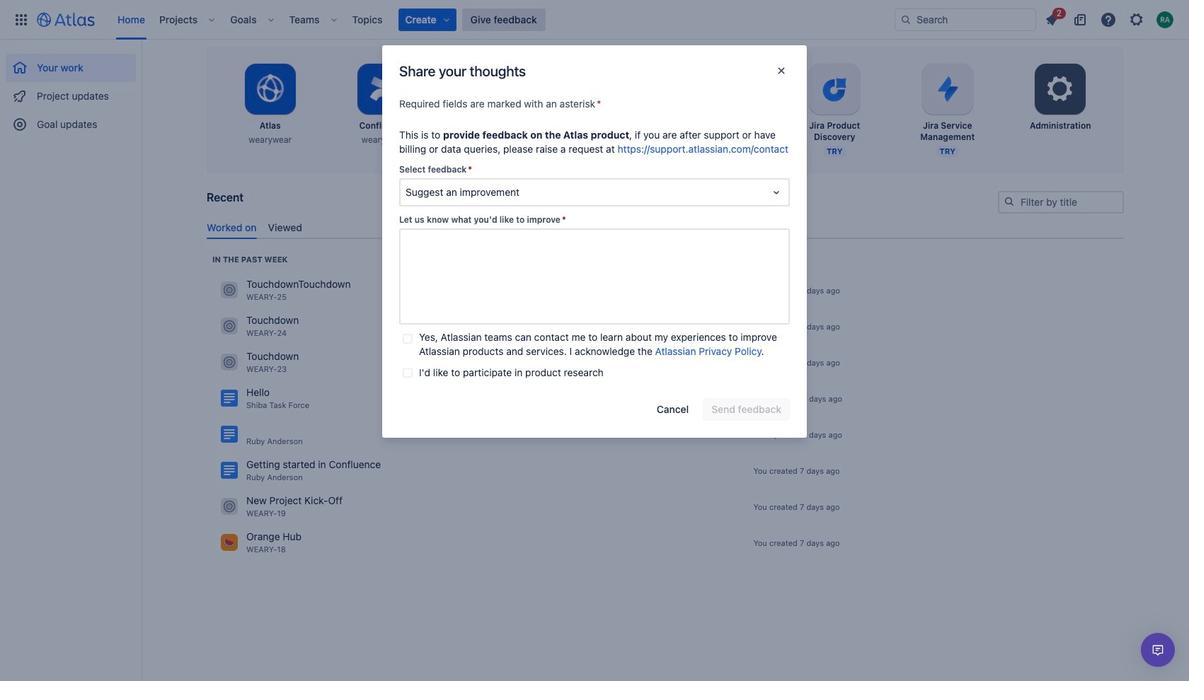 Task type: locate. For each thing, give the bounding box(es) containing it.
townsquare image
[[221, 354, 238, 371], [221, 499, 238, 516], [221, 535, 238, 552]]

top element
[[8, 0, 895, 39]]

1 confluence image from the top
[[221, 426, 238, 443]]

group
[[6, 40, 136, 143]]

heading
[[212, 254, 288, 265]]

0 vertical spatial townsquare image
[[221, 354, 238, 371]]

0 vertical spatial confluence image
[[221, 426, 238, 443]]

1 vertical spatial confluence image
[[221, 463, 238, 480]]

1 vertical spatial townsquare image
[[221, 499, 238, 516]]

None search field
[[895, 8, 1036, 31]]

1 townsquare image from the top
[[221, 354, 238, 371]]

None text field
[[399, 229, 790, 325]]

Filter by title field
[[1000, 193, 1123, 212]]

open intercom messenger image
[[1150, 642, 1167, 659]]

Search field
[[895, 8, 1036, 31]]

open image
[[768, 184, 785, 201]]

confluence image
[[221, 426, 238, 443], [221, 463, 238, 480]]

townsquare image
[[221, 282, 238, 299], [221, 318, 238, 335]]

0 vertical spatial townsquare image
[[221, 282, 238, 299]]

tab list
[[201, 216, 1130, 239]]

1 vertical spatial townsquare image
[[221, 318, 238, 335]]

2 confluence image from the top
[[221, 463, 238, 480]]

2 vertical spatial townsquare image
[[221, 535, 238, 552]]

banner
[[0, 0, 1189, 40]]



Task type: vqa. For each thing, say whether or not it's contained in the screenshot.
confluence image
yes



Task type: describe. For each thing, give the bounding box(es) containing it.
2 townsquare image from the top
[[221, 499, 238, 516]]

1 townsquare image from the top
[[221, 282, 238, 299]]

settings image
[[1044, 72, 1078, 106]]

search image
[[900, 14, 912, 25]]

2 townsquare image from the top
[[221, 318, 238, 335]]

close modal image
[[773, 62, 790, 79]]

search image
[[1004, 196, 1015, 207]]

3 townsquare image from the top
[[221, 535, 238, 552]]

help image
[[1100, 11, 1117, 28]]

confluence image
[[221, 390, 238, 407]]



